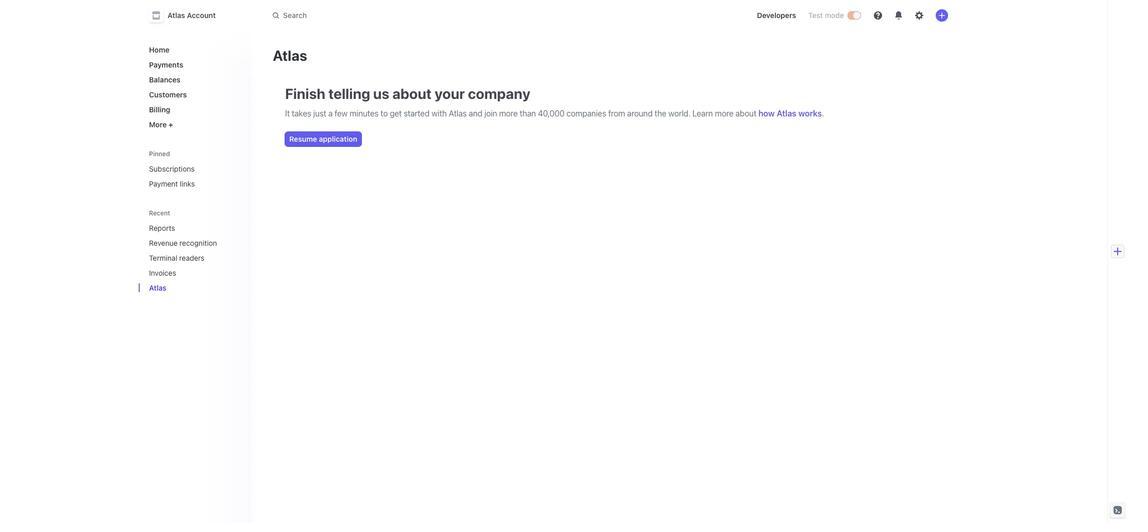 Task type: describe. For each thing, give the bounding box(es) containing it.
invoices link
[[145, 265, 230, 282]]

pinned
[[149, 150, 170, 158]]

learn
[[693, 109, 713, 118]]

more +
[[149, 120, 173, 129]]

minutes
[[350, 109, 379, 118]]

atlas inside button
[[168, 11, 185, 20]]

finish
[[285, 85, 325, 102]]

it takes just a few minutes to get started with atlas and join more than 40,000 companies from around the world. learn more about how atlas works .
[[285, 109, 824, 118]]

home
[[149, 45, 170, 54]]

atlas down search
[[273, 47, 307, 64]]

a
[[328, 109, 333, 118]]

get
[[390, 109, 402, 118]]

recent
[[149, 209, 170, 217]]

atlas account button
[[149, 8, 226, 23]]

revenue recognition link
[[145, 235, 230, 252]]

0 horizontal spatial about
[[393, 85, 432, 102]]

few
[[335, 109, 348, 118]]

the
[[655, 109, 667, 118]]

pinned navigation links element
[[145, 145, 246, 192]]

reports link
[[145, 220, 230, 237]]

around
[[627, 109, 653, 118]]

40,000
[[538, 109, 565, 118]]

home link
[[145, 41, 244, 58]]

atlas link
[[145, 280, 230, 297]]

payments
[[149, 60, 183, 69]]

developers
[[757, 11, 796, 20]]

payment links link
[[145, 175, 244, 192]]

Search search field
[[267, 6, 558, 25]]

test mode
[[809, 11, 844, 20]]

subscriptions link
[[145, 160, 244, 177]]

recent navigation links element
[[139, 205, 252, 297]]

it
[[285, 109, 290, 118]]

invoices
[[149, 269, 176, 277]]

2 more from the left
[[715, 109, 734, 118]]

atlas account
[[168, 11, 216, 20]]

revenue
[[149, 239, 178, 248]]

payment links
[[149, 179, 195, 188]]

us
[[373, 85, 390, 102]]

1 more from the left
[[499, 109, 518, 118]]

join
[[485, 109, 497, 118]]

revenue recognition
[[149, 239, 217, 248]]

than
[[520, 109, 536, 118]]

telling
[[329, 85, 370, 102]]

resume application
[[289, 135, 357, 143]]

billing link
[[145, 101, 244, 118]]

subscriptions
[[149, 165, 195, 173]]

developers link
[[753, 7, 800, 24]]

recognition
[[180, 239, 217, 248]]



Task type: locate. For each thing, give the bounding box(es) containing it.
world.
[[669, 109, 691, 118]]

takes
[[292, 109, 311, 118]]

billing
[[149, 105, 170, 114]]

.
[[822, 109, 824, 118]]

just
[[313, 109, 326, 118]]

1 horizontal spatial about
[[736, 109, 757, 118]]

readers
[[179, 254, 205, 263]]

reports
[[149, 224, 175, 233]]

account
[[187, 11, 216, 20]]

payments link
[[145, 56, 244, 73]]

core navigation links element
[[145, 41, 244, 133]]

company
[[468, 85, 531, 102]]

finish telling us about your company
[[285, 85, 531, 102]]

resume
[[289, 135, 317, 143]]

terminal
[[149, 254, 177, 263]]

resume application link
[[285, 132, 362, 146]]

about left how
[[736, 109, 757, 118]]

mode
[[825, 11, 844, 20]]

with
[[432, 109, 447, 118]]

Search text field
[[267, 6, 558, 25]]

test
[[809, 11, 823, 20]]

your
[[435, 85, 465, 102]]

more right learn
[[715, 109, 734, 118]]

0 horizontal spatial more
[[499, 109, 518, 118]]

more
[[499, 109, 518, 118], [715, 109, 734, 118]]

started
[[404, 109, 430, 118]]

1 horizontal spatial more
[[715, 109, 734, 118]]

to
[[381, 109, 388, 118]]

how atlas works link
[[759, 109, 822, 118]]

customers
[[149, 90, 187, 99]]

more right join
[[499, 109, 518, 118]]

and
[[469, 109, 483, 118]]

more
[[149, 120, 167, 129]]

from
[[608, 109, 625, 118]]

help image
[[874, 11, 882, 20]]

+
[[169, 120, 173, 129]]

works
[[799, 109, 822, 118]]

atlas inside recent element
[[149, 284, 167, 292]]

about
[[393, 85, 432, 102], [736, 109, 757, 118]]

0 vertical spatial about
[[393, 85, 432, 102]]

balances link
[[145, 71, 244, 88]]

pinned element
[[145, 160, 244, 192]]

atlas left account
[[168, 11, 185, 20]]

customers link
[[145, 86, 244, 103]]

balances
[[149, 75, 181, 84]]

companies
[[567, 109, 606, 118]]

1 vertical spatial about
[[736, 109, 757, 118]]

terminal readers link
[[145, 250, 230, 267]]

atlas
[[168, 11, 185, 20], [273, 47, 307, 64], [449, 109, 467, 118], [777, 109, 797, 118], [149, 284, 167, 292]]

atlas left and
[[449, 109, 467, 118]]

links
[[180, 179, 195, 188]]

terminal readers
[[149, 254, 205, 263]]

atlas down invoices
[[149, 284, 167, 292]]

settings image
[[915, 11, 924, 20]]

recent element
[[139, 220, 252, 297]]

payment
[[149, 179, 178, 188]]

atlas right how
[[777, 109, 797, 118]]

how
[[759, 109, 775, 118]]

about up 'started'
[[393, 85, 432, 102]]

application
[[319, 135, 357, 143]]

search
[[283, 11, 307, 20]]



Task type: vqa. For each thing, say whether or not it's contained in the screenshot.
svg image
no



